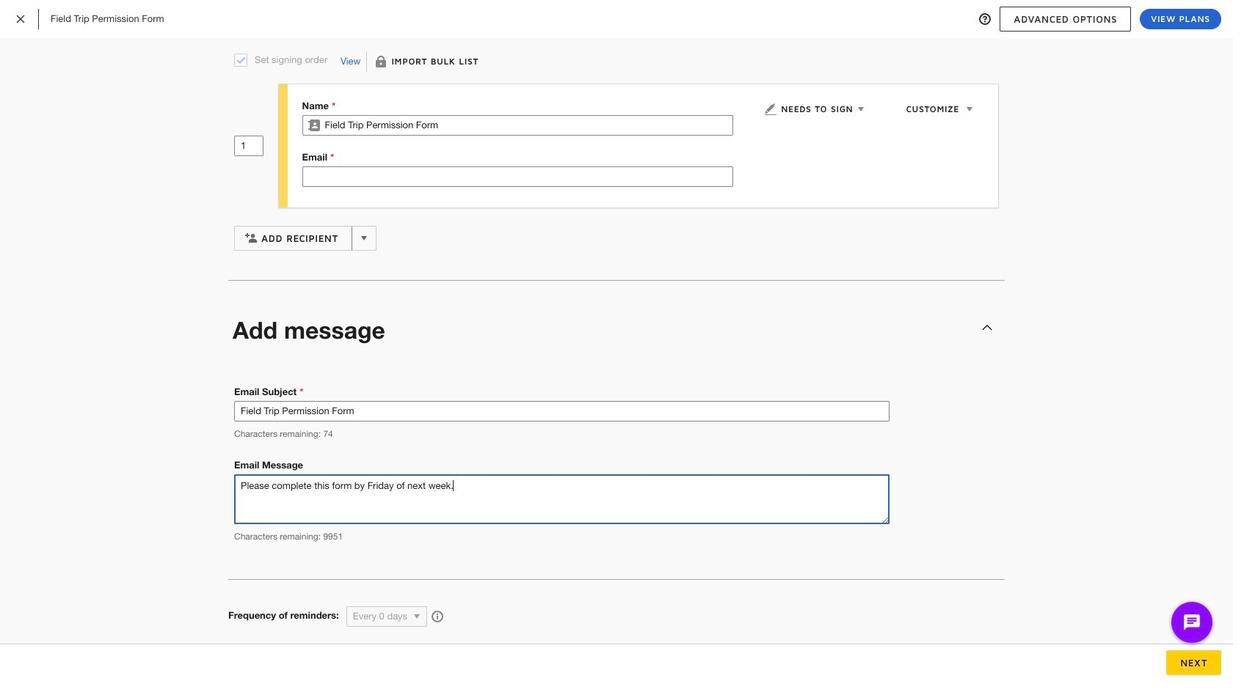 Task type: locate. For each thing, give the bounding box(es) containing it.
None text field
[[303, 167, 733, 186]]

None text field
[[325, 116, 733, 135]]

None number field
[[235, 137, 263, 156]]



Task type: describe. For each thing, give the bounding box(es) containing it.
Enter Message text field
[[234, 475, 889, 525]]

Complete with DocuSign: text field
[[235, 402, 889, 421]]



Task type: vqa. For each thing, say whether or not it's contained in the screenshot.
option group
no



